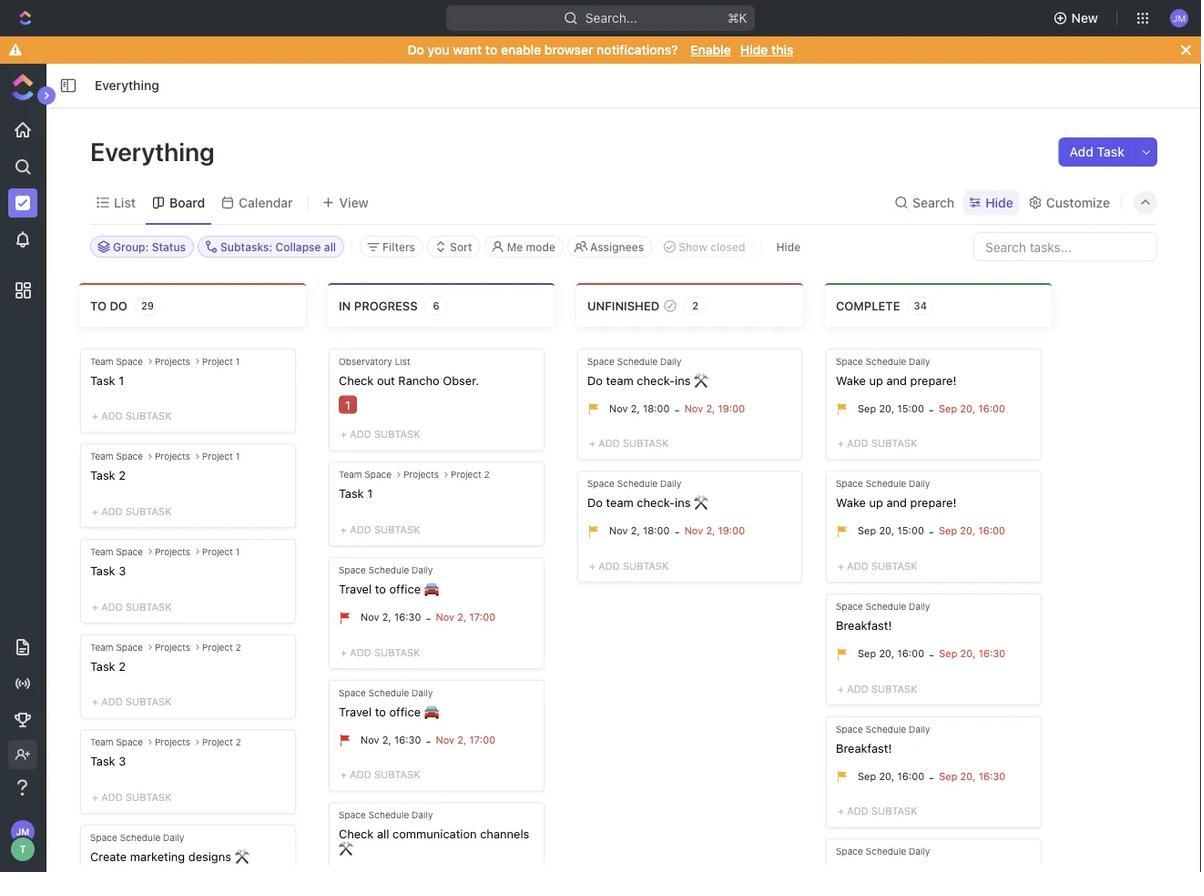 Task type: locate. For each thing, give the bounding box(es) containing it.
1 vertical spatial 15:00
[[898, 525, 924, 537]]

0 vertical spatial office
[[389, 582, 421, 596]]

1 vertical spatial space schedule daily wake up and prepare!
[[836, 479, 957, 510]]

🚘
[[424, 582, 436, 596], [424, 705, 436, 718]]

1 horizontal spatial hide
[[776, 240, 801, 253]]

0 vertical spatial and
[[887, 373, 907, 387]]

0 vertical spatial space schedule daily breakfast!
[[836, 601, 930, 632]]

view button
[[316, 181, 375, 224]]

⌘k
[[728, 10, 748, 26]]

task 3 for project 2
[[90, 755, 126, 768]]

2 vertical spatial hide
[[776, 240, 801, 253]]

jm for jm
[[1173, 13, 1186, 23]]

1 vertical spatial check
[[339, 827, 374, 841]]

0 vertical spatial nov 2 , 16:30 - nov 2 , 17:00
[[361, 611, 496, 625]]

board link
[[166, 190, 205, 215]]

1 horizontal spatial all
[[377, 827, 389, 841]]

1 vertical spatial 17:00
[[469, 734, 496, 746]]

nov 2 , 16:30 - nov 2 , 17:00
[[361, 611, 496, 625], [361, 734, 496, 748]]

1
[[236, 356, 240, 367], [119, 373, 124, 387], [345, 398, 351, 412], [236, 451, 240, 462], [367, 487, 373, 501], [236, 547, 240, 557]]

enable
[[501, 42, 541, 57]]

me mode button
[[484, 236, 564, 258]]

up
[[869, 373, 883, 387], [869, 496, 883, 510]]

all inside space schedule daily check all communication channels ⚒️
[[377, 827, 389, 841]]

1 vertical spatial 3
[[119, 755, 126, 768]]

0 vertical spatial 3
[[119, 564, 126, 578]]

space schedule daily create marketing designs ⚒️
[[90, 832, 246, 863]]

2 space schedule daily travel to office 🚘 from the top
[[339, 687, 436, 718]]

1 vertical spatial jm
[[16, 827, 29, 838]]

2
[[692, 300, 699, 312], [631, 403, 637, 415], [706, 403, 712, 415], [119, 469, 126, 482], [484, 470, 490, 480], [631, 525, 637, 537], [706, 525, 712, 537], [382, 611, 388, 623], [457, 611, 464, 623], [236, 642, 241, 652], [119, 659, 126, 673], [382, 734, 388, 746], [457, 734, 464, 746], [236, 737, 241, 748]]

team up ‎task 1
[[90, 356, 113, 367]]

team
[[606, 373, 634, 387], [606, 496, 634, 510]]

0 vertical spatial nov 2 , 18:00 - nov 2 , 19:00
[[609, 403, 745, 416]]

‎task for ‎task 2
[[90, 469, 115, 482]]

19:00
[[718, 403, 745, 415], [718, 525, 745, 537]]

0 vertical spatial project 1
[[202, 356, 240, 367]]

0 vertical spatial wake
[[836, 373, 866, 387]]

team up task 2
[[90, 642, 113, 652]]

hide right closed at the right of the page
[[776, 240, 801, 253]]

1 vertical spatial 19:00
[[718, 525, 745, 537]]

project
[[202, 356, 233, 367], [202, 451, 233, 462], [451, 470, 482, 480], [202, 547, 233, 557], [202, 642, 233, 652], [202, 737, 233, 748]]

1 horizontal spatial jm
[[1173, 13, 1186, 23]]

prepare!
[[910, 373, 957, 387], [910, 496, 957, 510]]

hide button
[[769, 236, 808, 258]]

projects
[[155, 356, 190, 367], [155, 451, 190, 462], [404, 470, 439, 480], [155, 547, 190, 557], [155, 642, 190, 652], [155, 737, 190, 748]]

2 nov 2 , 16:30 - nov 2 , 17:00 from the top
[[361, 734, 496, 748]]

2 15:00 from the top
[[898, 525, 924, 537]]

1 vertical spatial sep 20 , 15:00 - sep 20 , 16:00
[[858, 525, 1006, 539]]

hide left the this
[[740, 42, 768, 57]]

1 vertical spatial check-
[[637, 496, 675, 510]]

1 vertical spatial ‎task
[[90, 469, 115, 482]]

0 vertical spatial ‎task
[[90, 373, 115, 387]]

1 vertical spatial breakfast!
[[836, 741, 892, 755]]

1 vertical spatial prepare!
[[910, 496, 957, 510]]

team space down task 2
[[90, 737, 143, 748]]

this
[[772, 42, 794, 57]]

15:00
[[898, 403, 924, 415], [898, 525, 924, 537]]

add task button
[[1059, 138, 1136, 167]]

16:00
[[979, 403, 1006, 415], [979, 525, 1006, 537], [898, 648, 925, 660], [898, 770, 925, 782]]

collapse
[[276, 240, 321, 253]]

0 vertical spatial 15:00
[[898, 403, 924, 415]]

3 project 1 from the top
[[202, 547, 240, 557]]

1 vertical spatial 18:00
[[643, 525, 670, 537]]

1 vertical spatial all
[[377, 827, 389, 841]]

2 horizontal spatial hide
[[986, 195, 1014, 210]]

nov 2 , 18:00 - nov 2 , 19:00
[[609, 403, 745, 416], [609, 525, 745, 539]]

show closed button
[[656, 236, 754, 258]]

1 vertical spatial ins
[[675, 496, 691, 510]]

1 15:00 from the top
[[898, 403, 924, 415]]

2 ‎task from the top
[[90, 469, 115, 482]]

1 ins from the top
[[675, 373, 691, 387]]

1 ‎task from the top
[[90, 373, 115, 387]]

⚒️ inside space schedule daily create marketing designs ⚒️
[[235, 850, 246, 863]]

1 vertical spatial hide
[[986, 195, 1014, 210]]

1 vertical spatial list
[[395, 356, 410, 367]]

20
[[879, 403, 892, 415], [960, 403, 973, 415], [879, 525, 892, 537], [960, 525, 973, 537], [879, 648, 892, 660], [961, 648, 973, 660], [879, 770, 892, 782], [961, 770, 973, 782]]

2 19:00 from the top
[[718, 525, 745, 537]]

observatory list check out rancho obser.
[[339, 356, 479, 387]]

0 vertical spatial 🚘
[[424, 582, 436, 596]]

0 vertical spatial space schedule daily do team check-ins ⚒️
[[587, 356, 706, 387]]

2 vertical spatial project 2
[[202, 737, 241, 748]]

1 and from the top
[[887, 373, 907, 387]]

check down observatory
[[339, 373, 374, 387]]

1 vertical spatial wake
[[836, 496, 866, 510]]

2 task 3 from the top
[[90, 755, 126, 768]]

project 2
[[451, 470, 490, 480], [202, 642, 241, 652], [202, 737, 241, 748]]

team down "‎task 2"
[[90, 547, 113, 557]]

add inside "button"
[[1070, 144, 1094, 159]]

2 check from the top
[[339, 827, 374, 841]]

designs
[[188, 850, 231, 863]]

,
[[637, 403, 640, 415], [712, 403, 715, 415], [892, 403, 895, 415], [973, 403, 976, 415], [637, 525, 640, 537], [712, 525, 715, 537], [892, 525, 895, 537], [973, 525, 976, 537], [388, 611, 391, 623], [464, 611, 467, 623], [892, 648, 895, 660], [973, 648, 976, 660], [388, 734, 391, 746], [464, 734, 467, 746], [892, 770, 895, 782], [973, 770, 976, 782]]

space schedule daily travel to office 🚘
[[339, 565, 436, 596], [339, 687, 436, 718]]

⚒️
[[694, 373, 706, 387], [694, 496, 706, 510], [339, 842, 351, 855], [235, 850, 246, 863]]

team space
[[90, 356, 143, 367], [90, 451, 143, 462], [339, 470, 392, 480], [90, 547, 143, 557], [90, 642, 143, 652], [90, 737, 143, 748]]

2 sep 20 , 15:00 - sep 20 , 16:00 from the top
[[858, 525, 1006, 539]]

2 space schedule daily wake up and prepare! from the top
[[836, 479, 957, 510]]

0 vertical spatial do
[[408, 42, 424, 57]]

show
[[679, 240, 708, 253]]

list
[[114, 195, 136, 210], [395, 356, 410, 367]]

check
[[339, 373, 374, 387], [339, 827, 374, 841]]

18:00
[[643, 403, 670, 415], [643, 525, 670, 537]]

0 vertical spatial space schedule daily wake up and prepare!
[[836, 356, 957, 387]]

task 3
[[90, 564, 126, 578], [90, 755, 126, 768]]

hide inside button
[[776, 240, 801, 253]]

sort button
[[427, 236, 481, 258]]

0 vertical spatial space schedule daily travel to office 🚘
[[339, 565, 436, 596]]

1 check from the top
[[339, 373, 374, 387]]

0 vertical spatial sep 20 , 16:00 - sep 20 , 16:30
[[858, 648, 1006, 662]]

2 vertical spatial project 1
[[202, 547, 240, 557]]

1 vertical spatial and
[[887, 496, 907, 510]]

2 3 from the top
[[119, 755, 126, 768]]

0 vertical spatial team
[[606, 373, 634, 387]]

enable
[[691, 42, 731, 57]]

team up "‎task 2"
[[90, 451, 113, 462]]

task
[[1097, 144, 1125, 159], [339, 487, 364, 501], [90, 564, 115, 578], [90, 659, 115, 673], [90, 755, 115, 768]]

search...
[[586, 10, 638, 26]]

project 2 for task 3
[[202, 737, 241, 748]]

1 vertical spatial project 1
[[202, 451, 240, 462]]

3
[[119, 564, 126, 578], [119, 755, 126, 768]]

do
[[408, 42, 424, 57], [587, 373, 603, 387], [587, 496, 603, 510]]

sep
[[858, 403, 876, 415], [939, 403, 957, 415], [858, 525, 876, 537], [939, 525, 957, 537], [858, 648, 876, 660], [939, 648, 958, 660], [858, 770, 876, 782], [939, 770, 958, 782]]

1 vertical spatial sep 20 , 16:00 - sep 20 , 16:30
[[858, 770, 1006, 784]]

1 horizontal spatial list
[[395, 356, 410, 367]]

1 🚘 from the top
[[424, 582, 436, 596]]

1 vertical spatial 🚘
[[424, 705, 436, 718]]

-
[[675, 403, 680, 416], [929, 403, 934, 416], [675, 525, 680, 539], [929, 525, 934, 539], [426, 611, 431, 625], [929, 648, 935, 662], [426, 734, 431, 748], [929, 770, 935, 784]]

1 vertical spatial team
[[606, 496, 634, 510]]

2 sep 20 , 16:00 - sep 20 , 16:30 from the top
[[858, 770, 1006, 784]]

space schedule daily do team check-ins ⚒️
[[587, 356, 706, 387], [587, 479, 706, 510]]

2 🚘 from the top
[[424, 705, 436, 718]]

1 vertical spatial space schedule daily travel to office 🚘
[[339, 687, 436, 718]]

task inside "button"
[[1097, 144, 1125, 159]]

1 vertical spatial space schedule daily do team check-ins ⚒️
[[587, 479, 706, 510]]

1 vertical spatial project 2
[[202, 642, 241, 652]]

sep 20 , 16:00 - sep 20 , 16:30
[[858, 648, 1006, 662], [858, 770, 1006, 784]]

breakfast!
[[836, 619, 892, 632], [836, 741, 892, 755]]

2 travel from the top
[[339, 705, 372, 718]]

hide button
[[964, 190, 1019, 215]]

0 vertical spatial all
[[324, 240, 336, 253]]

space
[[116, 356, 143, 367], [587, 356, 615, 367], [836, 356, 863, 367], [116, 451, 143, 462], [365, 470, 392, 480], [587, 479, 615, 489], [836, 479, 863, 489], [116, 547, 143, 557], [339, 565, 366, 575], [836, 601, 863, 612], [116, 642, 143, 652], [339, 687, 366, 698], [836, 724, 863, 734], [116, 737, 143, 748], [339, 810, 366, 821], [90, 832, 117, 843], [836, 847, 863, 857]]

to
[[485, 42, 498, 57], [90, 299, 107, 312], [375, 582, 386, 596], [375, 705, 386, 718]]

1 vertical spatial do
[[587, 373, 603, 387]]

1 nov 2 , 18:00 - nov 2 , 19:00 from the top
[[609, 403, 745, 416]]

0 vertical spatial everything
[[95, 78, 159, 93]]

hide right search
[[986, 195, 1014, 210]]

0 vertical spatial 18:00
[[643, 403, 670, 415]]

closed
[[711, 240, 745, 253]]

0 vertical spatial ins
[[675, 373, 691, 387]]

0 vertical spatial breakfast!
[[836, 619, 892, 632]]

0 vertical spatial check-
[[637, 373, 675, 387]]

check left "communication"
[[339, 827, 374, 841]]

1 vertical spatial travel
[[339, 705, 372, 718]]

1 vertical spatial task 3
[[90, 755, 126, 768]]

0 vertical spatial task 3
[[90, 564, 126, 578]]

0 vertical spatial up
[[869, 373, 883, 387]]

0 vertical spatial prepare!
[[910, 373, 957, 387]]

board
[[169, 195, 205, 210]]

0 horizontal spatial jm
[[16, 827, 29, 838]]

1 team from the top
[[606, 373, 634, 387]]

2 project 1 from the top
[[202, 451, 240, 462]]

2 18:00 from the top
[[643, 525, 670, 537]]

space schedule daily wake up and prepare!
[[836, 356, 957, 387], [836, 479, 957, 510]]

list up group:
[[114, 195, 136, 210]]

1 sep 20 , 16:00 - sep 20 , 16:30 from the top
[[858, 648, 1006, 662]]

wake
[[836, 373, 866, 387], [836, 496, 866, 510]]

daily
[[660, 356, 682, 367], [909, 356, 930, 367], [660, 479, 682, 489], [909, 479, 930, 489], [412, 565, 433, 575], [909, 601, 930, 612], [412, 687, 433, 698], [909, 724, 930, 734], [412, 810, 433, 821], [163, 832, 184, 843], [909, 847, 930, 857]]

list up rancho
[[395, 356, 410, 367]]

17:00
[[469, 611, 496, 623], [469, 734, 496, 746]]

space schedule daily breakfast!
[[836, 601, 930, 632], [836, 724, 930, 755]]

2 office from the top
[[389, 705, 421, 718]]

0 vertical spatial check
[[339, 373, 374, 387]]

0 vertical spatial 19:00
[[718, 403, 745, 415]]

do you want to enable browser notifications? enable hide this
[[408, 42, 794, 57]]

check-
[[637, 373, 675, 387], [637, 496, 675, 510]]

0 vertical spatial project 2
[[451, 470, 490, 480]]

search button
[[889, 190, 960, 215]]

0 vertical spatial list
[[114, 195, 136, 210]]

0 vertical spatial jm
[[1173, 13, 1186, 23]]

in progress
[[339, 299, 418, 312]]

+
[[92, 410, 98, 422], [341, 429, 347, 440], [589, 438, 596, 450], [838, 438, 844, 450], [92, 506, 98, 518], [341, 524, 347, 536], [589, 560, 596, 572], [838, 560, 844, 572], [92, 601, 98, 613], [341, 646, 347, 658], [838, 683, 844, 695], [92, 696, 98, 708], [341, 769, 347, 781], [92, 791, 98, 803], [838, 806, 844, 817]]

1 space schedule daily breakfast! from the top
[[836, 601, 930, 632]]

1 3 from the top
[[119, 564, 126, 578]]

1 vertical spatial office
[[389, 705, 421, 718]]

0 horizontal spatial hide
[[740, 42, 768, 57]]

0 vertical spatial sep 20 , 15:00 - sep 20 , 16:00
[[858, 403, 1006, 416]]

daily inside space schedule daily check all communication channels ⚒️
[[412, 810, 433, 821]]

1 vertical spatial nov 2 , 16:30 - nov 2 , 17:00
[[361, 734, 496, 748]]

0 vertical spatial travel
[[339, 582, 372, 596]]

jm inside "jm" dropdown button
[[1173, 13, 1186, 23]]

1 project 1 from the top
[[202, 356, 240, 367]]

+ add subtask
[[92, 410, 172, 422], [341, 429, 420, 440], [589, 438, 669, 450], [838, 438, 918, 450], [92, 506, 172, 518], [341, 524, 420, 536], [589, 560, 669, 572], [838, 560, 918, 572], [92, 601, 172, 613], [341, 646, 420, 658], [838, 683, 918, 695], [92, 696, 172, 708], [341, 769, 420, 781], [92, 791, 172, 803], [838, 806, 918, 817]]

1 vertical spatial space schedule daily breakfast!
[[836, 724, 930, 755]]

0 vertical spatial hide
[[740, 42, 768, 57]]

1 travel from the top
[[339, 582, 372, 596]]

check inside observatory list check out rancho obser.
[[339, 373, 374, 387]]

0 vertical spatial 17:00
[[469, 611, 496, 623]]

office
[[389, 582, 421, 596], [389, 705, 421, 718]]

all right collapse
[[324, 240, 336, 253]]

all left "communication"
[[377, 827, 389, 841]]

1 task 3 from the top
[[90, 564, 126, 578]]

1 vertical spatial nov 2 , 18:00 - nov 2 , 19:00
[[609, 525, 745, 539]]

hide
[[740, 42, 768, 57], [986, 195, 1014, 210], [776, 240, 801, 253]]

1 17:00 from the top
[[469, 611, 496, 623]]

1 vertical spatial up
[[869, 496, 883, 510]]



Task type: describe. For each thing, give the bounding box(es) containing it.
team space up task 1 at bottom
[[339, 470, 392, 480]]

‎task for ‎task 1
[[90, 373, 115, 387]]

1 vertical spatial everything
[[90, 136, 220, 166]]

marketing
[[130, 850, 185, 863]]

channels
[[480, 827, 530, 841]]

project 1 for ‎task 2
[[202, 451, 240, 462]]

task 3 for project 1
[[90, 564, 126, 578]]

2 prepare! from the top
[[910, 496, 957, 510]]

2 up from the top
[[869, 496, 883, 510]]

me
[[507, 240, 523, 253]]

subtasks:
[[220, 240, 273, 253]]

t
[[20, 844, 26, 856]]

jm button
[[1165, 4, 1194, 33]]

you
[[428, 42, 450, 57]]

project 2 for task 2
[[202, 642, 241, 652]]

team space up task 2
[[90, 642, 143, 652]]

project 1 for ‎task 1
[[202, 356, 240, 367]]

Search tasks... text field
[[975, 233, 1157, 260]]

check inside space schedule daily check all communication channels ⚒️
[[339, 827, 374, 841]]

obser.
[[443, 373, 479, 387]]

customize button
[[1023, 190, 1116, 215]]

1 space schedule daily do team check-ins ⚒️ from the top
[[587, 356, 706, 387]]

progress
[[354, 299, 418, 312]]

2 nov 2 , 18:00 - nov 2 , 19:00 from the top
[[609, 525, 745, 539]]

‎task 2
[[90, 469, 126, 482]]

team space up "‎task 2"
[[90, 451, 143, 462]]

list link
[[110, 190, 136, 215]]

‎task 1
[[90, 373, 124, 387]]

list inside observatory list check out rancho obser.
[[395, 356, 410, 367]]

29
[[141, 300, 154, 312]]

schedule inside space schedule daily create marketing designs ⚒️
[[120, 832, 160, 843]]

out
[[377, 373, 395, 387]]

customize
[[1046, 195, 1110, 210]]

assignees
[[590, 240, 644, 253]]

2 check- from the top
[[637, 496, 675, 510]]

2 space schedule daily breakfast! from the top
[[836, 724, 930, 755]]

34
[[914, 300, 927, 312]]

2 space schedule daily do team check-ins ⚒️ from the top
[[587, 479, 706, 510]]

⚒️ inside space schedule daily check all communication channels ⚒️
[[339, 842, 351, 855]]

space inside space schedule daily create marketing designs ⚒️
[[90, 832, 117, 843]]

mode
[[526, 240, 556, 253]]

me mode
[[507, 240, 556, 253]]

1 check- from the top
[[637, 373, 675, 387]]

task 2
[[90, 659, 126, 673]]

search
[[913, 195, 955, 210]]

communication
[[393, 827, 477, 841]]

everything link
[[90, 75, 164, 97]]

calendar link
[[235, 190, 293, 215]]

1 wake from the top
[[836, 373, 866, 387]]

team space down "‎task 2"
[[90, 547, 143, 557]]

1 up from the top
[[869, 373, 883, 387]]

view button
[[316, 190, 375, 215]]

1 nov 2 , 16:30 - nov 2 , 17:00 from the top
[[361, 611, 496, 625]]

task 1
[[339, 487, 373, 501]]

view
[[339, 195, 369, 210]]

create
[[90, 850, 127, 863]]

6
[[433, 300, 440, 312]]

2 17:00 from the top
[[469, 734, 496, 746]]

sort
[[450, 240, 472, 253]]

space inside space schedule daily check all communication channels ⚒️
[[339, 810, 366, 821]]

assignees button
[[567, 236, 652, 258]]

status
[[152, 240, 186, 253]]

to do
[[90, 299, 127, 312]]

0 horizontal spatial list
[[114, 195, 136, 210]]

team down task 2
[[90, 737, 113, 748]]

2 team from the top
[[606, 496, 634, 510]]

show closed
[[679, 240, 745, 253]]

filters
[[383, 240, 415, 253]]

do
[[110, 299, 127, 312]]

observatory
[[339, 356, 392, 367]]

jm for jm t
[[16, 827, 29, 838]]

filters button
[[360, 236, 424, 258]]

daily inside space schedule daily create marketing designs ⚒️
[[163, 832, 184, 843]]

1 space schedule daily wake up and prepare! from the top
[[836, 356, 957, 387]]

browser
[[545, 42, 593, 57]]

3 for project 1
[[119, 564, 126, 578]]

0 horizontal spatial all
[[324, 240, 336, 253]]

project 1 for task 3
[[202, 547, 240, 557]]

rancho
[[398, 373, 440, 387]]

complete
[[836, 299, 900, 312]]

1 18:00 from the top
[[643, 403, 670, 415]]

1 prepare! from the top
[[910, 373, 957, 387]]

notifications?
[[597, 42, 678, 57]]

3 for project 2
[[119, 755, 126, 768]]

2 vertical spatial do
[[587, 496, 603, 510]]

in
[[339, 299, 351, 312]]

1 office from the top
[[389, 582, 421, 596]]

calendar
[[239, 195, 293, 210]]

1 space schedule daily travel to office 🚘 from the top
[[339, 565, 436, 596]]

group:
[[113, 240, 149, 253]]

2 wake from the top
[[836, 496, 866, 510]]

new button
[[1046, 4, 1109, 33]]

group: status
[[113, 240, 186, 253]]

unfinished
[[587, 299, 660, 312]]

want
[[453, 42, 482, 57]]

schedule inside space schedule daily check all communication channels ⚒️
[[369, 810, 409, 821]]

2 and from the top
[[887, 496, 907, 510]]

1 breakfast! from the top
[[836, 619, 892, 632]]

team space up ‎task 1
[[90, 356, 143, 367]]

new
[[1072, 10, 1098, 26]]

2 ins from the top
[[675, 496, 691, 510]]

jm t
[[16, 827, 29, 856]]

2 breakfast! from the top
[[836, 741, 892, 755]]

add task
[[1070, 144, 1125, 159]]

1 19:00 from the top
[[718, 403, 745, 415]]

space schedule daily check all communication channels ⚒️
[[339, 810, 530, 855]]

project 2 for task 1
[[451, 470, 490, 480]]

hide inside dropdown button
[[986, 195, 1014, 210]]

1 sep 20 , 15:00 - sep 20 , 16:00 from the top
[[858, 403, 1006, 416]]

subtasks: collapse all
[[220, 240, 336, 253]]

space schedule daily
[[836, 847, 930, 857]]

team up task 1 at bottom
[[339, 470, 362, 480]]



Task type: vqa. For each thing, say whether or not it's contained in the screenshot.


